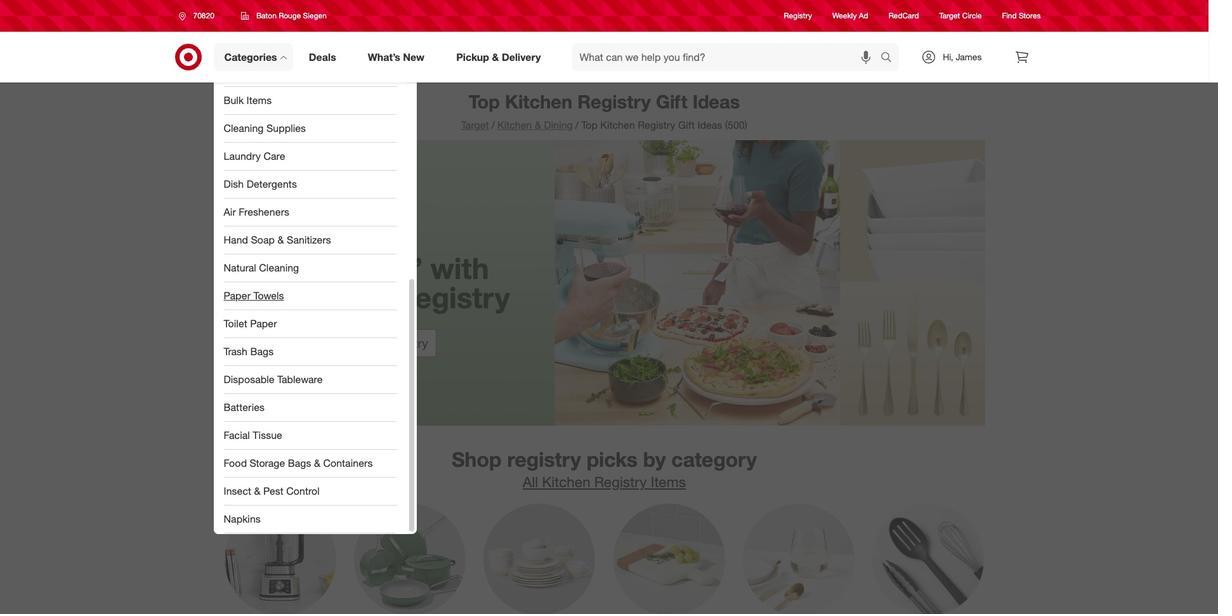 Task type: describe. For each thing, give the bounding box(es) containing it.
air
[[224, 205, 236, 218]]

what's new link
[[357, 43, 440, 71]]

hand
[[224, 233, 248, 246]]

& inside pickup & delivery link
[[492, 50, 499, 63]]

pickup & delivery
[[456, 50, 541, 63]]

1 / from the left
[[491, 119, 495, 131]]

what's new
[[368, 50, 425, 63]]

search
[[875, 52, 906, 64]]

kitchen inside shop registry picks by category all kitchen registry items
[[542, 473, 590, 490]]

What can we help you find? suggestions appear below search field
[[572, 43, 884, 71]]

delivery
[[502, 50, 541, 63]]

ad
[[859, 11, 868, 21]]

care
[[264, 149, 285, 162]]

trash bags link
[[213, 338, 406, 366]]

kitchen & dining link
[[497, 119, 573, 131]]

1 vertical spatial gift
[[678, 119, 695, 131]]

napkins
[[224, 512, 261, 525]]

disposable tableware link
[[213, 366, 406, 394]]

cleaning supplies link
[[213, 115, 406, 142]]

containers
[[323, 457, 373, 469]]

detergents
[[247, 177, 297, 190]]

dish detergents
[[224, 177, 297, 190]]

weekly
[[832, 11, 857, 21]]

target circle link
[[939, 10, 982, 21]]

pickup & delivery link
[[445, 43, 557, 71]]

towels
[[253, 289, 284, 302]]

70820
[[193, 11, 214, 20]]

food storage bags & containers link
[[213, 449, 406, 477]]

kitchen right target link
[[497, 119, 532, 131]]

0 vertical spatial top
[[469, 90, 500, 113]]

registry
[[507, 447, 581, 472]]

(500)
[[725, 119, 747, 131]]

registry inside say "i do" with wedding registry
[[394, 280, 510, 315]]

target registry
[[348, 336, 428, 350]]

insect & pest control
[[224, 484, 320, 497]]

siegen
[[303, 11, 327, 20]]

food storage bags & containers
[[224, 457, 373, 469]]

paper towels link
[[213, 282, 406, 310]]

insect & pest control link
[[213, 477, 406, 505]]

tissue
[[253, 429, 282, 441]]

items inside bulk items link
[[247, 94, 272, 106]]

& inside insect & pest control link
[[254, 484, 261, 497]]

& inside food storage bags & containers link
[[314, 457, 320, 469]]

0 vertical spatial cleaning
[[224, 122, 264, 134]]

say "i do" with wedding registry
[[266, 250, 510, 315]]

natural cleaning
[[224, 261, 299, 274]]

rouge
[[279, 11, 301, 20]]

with
[[430, 250, 489, 286]]

baton rouge siegen
[[256, 11, 327, 20]]

paper towels
[[224, 289, 284, 302]]

shop registry picks by category all kitchen registry items
[[452, 447, 757, 490]]

dish detergents link
[[213, 170, 406, 198]]

batteries
[[224, 401, 265, 413]]

hi, james
[[943, 51, 982, 62]]

pest
[[263, 484, 283, 497]]

& inside top kitchen registry gift ideas target / kitchen & dining / top kitchen registry gift ideas (500)
[[535, 119, 541, 131]]

search button
[[875, 43, 906, 74]]

air fresheners
[[224, 205, 289, 218]]

all
[[523, 473, 538, 490]]

natural
[[224, 261, 256, 274]]

do"
[[375, 250, 422, 286]]

laundry
[[224, 149, 261, 162]]

1 vertical spatial paper
[[250, 317, 277, 330]]

shop
[[452, 447, 502, 472]]

disposable tableware
[[224, 373, 323, 385]]

stores
[[1019, 11, 1041, 21]]

air fresheners link
[[213, 198, 406, 226]]

toilet
[[224, 317, 247, 330]]

pickup
[[456, 50, 489, 63]]

"i
[[346, 250, 367, 286]]

couple cheers after making homemade pizzas. silverware and bowls in view. image
[[224, 140, 985, 426]]

target for target circle
[[939, 11, 960, 21]]

dining
[[544, 119, 573, 131]]

laundry care link
[[213, 142, 406, 170]]

natural cleaning link
[[213, 254, 406, 282]]



Task type: locate. For each thing, give the bounding box(es) containing it.
kitchen down registry
[[542, 473, 590, 490]]

baton
[[256, 11, 276, 20]]

target inside top kitchen registry gift ideas target / kitchen & dining / top kitchen registry gift ideas (500)
[[461, 119, 489, 131]]

find stores
[[1002, 11, 1041, 21]]

ideas
[[693, 90, 740, 113], [697, 119, 722, 131]]

control
[[286, 484, 320, 497]]

2 vertical spatial target
[[348, 336, 381, 350]]

target inside button
[[348, 336, 381, 350]]

/ right the dining
[[575, 119, 579, 131]]

trash bags
[[224, 345, 274, 358]]

toilet paper
[[224, 317, 277, 330]]

tableware
[[277, 373, 323, 385]]

weekly ad link
[[832, 10, 868, 21]]

weekly ad
[[832, 11, 868, 21]]

paper right toilet
[[250, 317, 277, 330]]

/ right target link
[[491, 119, 495, 131]]

1 vertical spatial target
[[461, 119, 489, 131]]

fresheners
[[239, 205, 289, 218]]

supplies
[[266, 122, 306, 134]]

bulk items
[[224, 94, 272, 106]]

facial tissue
[[224, 429, 282, 441]]

1 horizontal spatial target
[[461, 119, 489, 131]]

1 vertical spatial ideas
[[697, 119, 722, 131]]

find
[[1002, 11, 1017, 21]]

picks
[[587, 447, 638, 472]]

& left the dining
[[535, 119, 541, 131]]

1 vertical spatial top
[[581, 119, 598, 131]]

1 vertical spatial items
[[651, 473, 686, 490]]

1 vertical spatial cleaning
[[259, 261, 299, 274]]

categories
[[224, 50, 277, 63]]

0 horizontal spatial bags
[[250, 345, 274, 358]]

1 vertical spatial bags
[[288, 457, 311, 469]]

disposable
[[224, 373, 274, 385]]

1 horizontal spatial bags
[[288, 457, 311, 469]]

categories link
[[213, 43, 293, 71]]

target
[[939, 11, 960, 21], [461, 119, 489, 131], [348, 336, 381, 350]]

cleaning up laundry
[[224, 122, 264, 134]]

new
[[403, 50, 425, 63]]

hand soap & sanitizers link
[[213, 226, 406, 254]]

2 horizontal spatial target
[[939, 11, 960, 21]]

registry inside shop registry picks by category all kitchen registry items
[[594, 473, 647, 490]]

0 horizontal spatial /
[[491, 119, 495, 131]]

0 vertical spatial ideas
[[693, 90, 740, 113]]

target for target registry
[[348, 336, 381, 350]]

& right pickup
[[492, 50, 499, 63]]

circle
[[962, 11, 982, 21]]

hand soap & sanitizers
[[224, 233, 331, 246]]

0 vertical spatial gift
[[656, 90, 687, 113]]

paper up toilet
[[224, 289, 251, 302]]

category
[[671, 447, 757, 472]]

0 vertical spatial items
[[247, 94, 272, 106]]

registry link
[[784, 10, 812, 21]]

paper
[[224, 289, 251, 302], [250, 317, 277, 330]]

bags up control
[[288, 457, 311, 469]]

ideas left (500)
[[697, 119, 722, 131]]

deals
[[309, 50, 336, 63]]

james
[[956, 51, 982, 62]]

storage
[[250, 457, 285, 469]]

baton rouge siegen button
[[233, 4, 335, 27]]

/
[[491, 119, 495, 131], [575, 119, 579, 131]]

laundry care
[[224, 149, 285, 162]]

items inside shop registry picks by category all kitchen registry items
[[651, 473, 686, 490]]

target left circle at the right top
[[939, 11, 960, 21]]

say
[[287, 250, 338, 286]]

bulk
[[224, 94, 244, 106]]

trash
[[224, 345, 247, 358]]

& inside hand soap & sanitizers "link"
[[278, 233, 284, 246]]

0 vertical spatial target
[[939, 11, 960, 21]]

batteries link
[[213, 394, 406, 422]]

kitchen
[[505, 90, 572, 113], [497, 119, 532, 131], [600, 119, 635, 131], [542, 473, 590, 490]]

registry inside target registry button
[[384, 336, 428, 350]]

wedding
[[266, 280, 386, 315]]

2 / from the left
[[575, 119, 579, 131]]

items down by
[[651, 473, 686, 490]]

&
[[492, 50, 499, 63], [535, 119, 541, 131], [278, 233, 284, 246], [314, 457, 320, 469], [254, 484, 261, 497]]

0 horizontal spatial target
[[348, 336, 381, 350]]

insect
[[224, 484, 251, 497]]

0 horizontal spatial items
[[247, 94, 272, 106]]

1 horizontal spatial top
[[581, 119, 598, 131]]

deals link
[[298, 43, 352, 71]]

kitchen right the dining
[[600, 119, 635, 131]]

registry
[[784, 11, 812, 21], [577, 90, 651, 113], [638, 119, 675, 131], [394, 280, 510, 315], [384, 336, 428, 350], [594, 473, 647, 490]]

items right bulk
[[247, 94, 272, 106]]

& right soap
[[278, 233, 284, 246]]

0 horizontal spatial top
[[469, 90, 500, 113]]

redcard link
[[889, 10, 919, 21]]

top
[[469, 90, 500, 113], [581, 119, 598, 131]]

bags right "trash"
[[250, 345, 274, 358]]

hi,
[[943, 51, 953, 62]]

top right the dining
[[581, 119, 598, 131]]

cleaning down the hand soap & sanitizers
[[259, 261, 299, 274]]

1 horizontal spatial /
[[575, 119, 579, 131]]

soap
[[251, 233, 275, 246]]

& left pest
[[254, 484, 261, 497]]

target link
[[461, 119, 489, 131]]

top up target link
[[469, 90, 500, 113]]

bulk items link
[[213, 87, 406, 115]]

find stores link
[[1002, 10, 1041, 21]]

toilet paper link
[[213, 310, 406, 338]]

& down facial tissue "link"
[[314, 457, 320, 469]]

sanitizers
[[287, 233, 331, 246]]

what's
[[368, 50, 400, 63]]

1 horizontal spatial items
[[651, 473, 686, 490]]

cleaning
[[224, 122, 264, 134], [259, 261, 299, 274]]

ideas up (500)
[[693, 90, 740, 113]]

all kitchen registry items link
[[523, 473, 686, 490]]

0 vertical spatial bags
[[250, 345, 274, 358]]

target down wedding
[[348, 336, 381, 350]]

target registry button
[[340, 330, 436, 357]]

bags
[[250, 345, 274, 358], [288, 457, 311, 469]]

gift
[[656, 90, 687, 113], [678, 119, 695, 131]]

napkins link
[[213, 505, 406, 533]]

cleaning supplies
[[224, 122, 306, 134]]

dish
[[224, 177, 244, 190]]

kitchen up "kitchen & dining" link
[[505, 90, 572, 113]]

0 vertical spatial paper
[[224, 289, 251, 302]]

by
[[643, 447, 666, 472]]

redcard
[[889, 11, 919, 21]]

target left "kitchen & dining" link
[[461, 119, 489, 131]]

70820 button
[[170, 4, 228, 27]]

food
[[224, 457, 247, 469]]

facial tissue link
[[213, 422, 406, 449]]

top kitchen registry gift ideas target / kitchen & dining / top kitchen registry gift ideas (500)
[[461, 90, 747, 131]]



Task type: vqa. For each thing, say whether or not it's contained in the screenshot.
Toilet Paper link in the bottom of the page
yes



